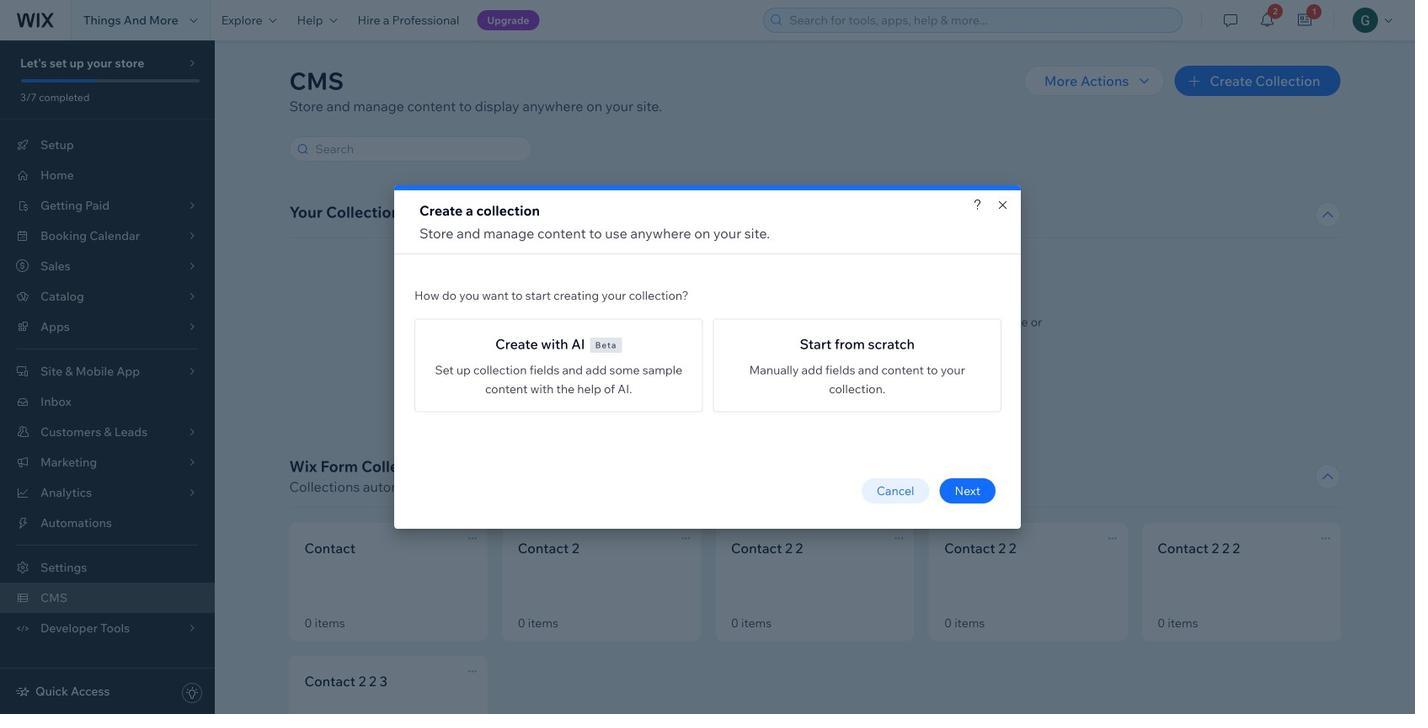 Task type: locate. For each thing, give the bounding box(es) containing it.
sidebar element
[[0, 40, 215, 714]]

Search field
[[310, 137, 526, 161]]



Task type: vqa. For each thing, say whether or not it's contained in the screenshot.
the sidebar element
yes



Task type: describe. For each thing, give the bounding box(es) containing it.
Search for tools, apps, help & more... field
[[784, 8, 1177, 32]]



